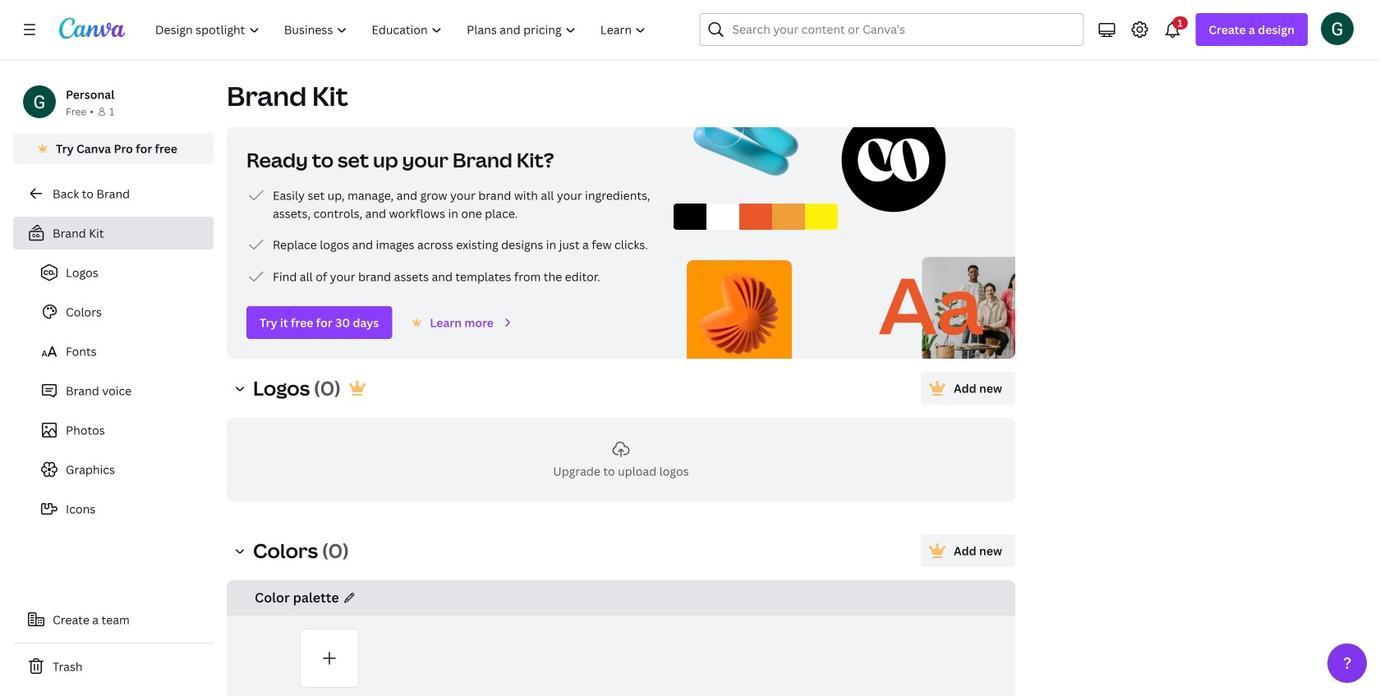Task type: locate. For each thing, give the bounding box(es) containing it.
top level navigation element
[[145, 13, 660, 46]]

list
[[246, 186, 654, 287], [13, 250, 214, 526]]

None search field
[[699, 13, 1084, 46]]



Task type: describe. For each thing, give the bounding box(es) containing it.
add a new color image
[[300, 629, 359, 688]]

0 horizontal spatial list
[[13, 250, 214, 526]]

greg robinson image
[[1321, 12, 1354, 45]]

Search search field
[[732, 14, 1051, 45]]

1 horizontal spatial list
[[246, 186, 654, 287]]



Task type: vqa. For each thing, say whether or not it's contained in the screenshot.
the rightmost list
yes



